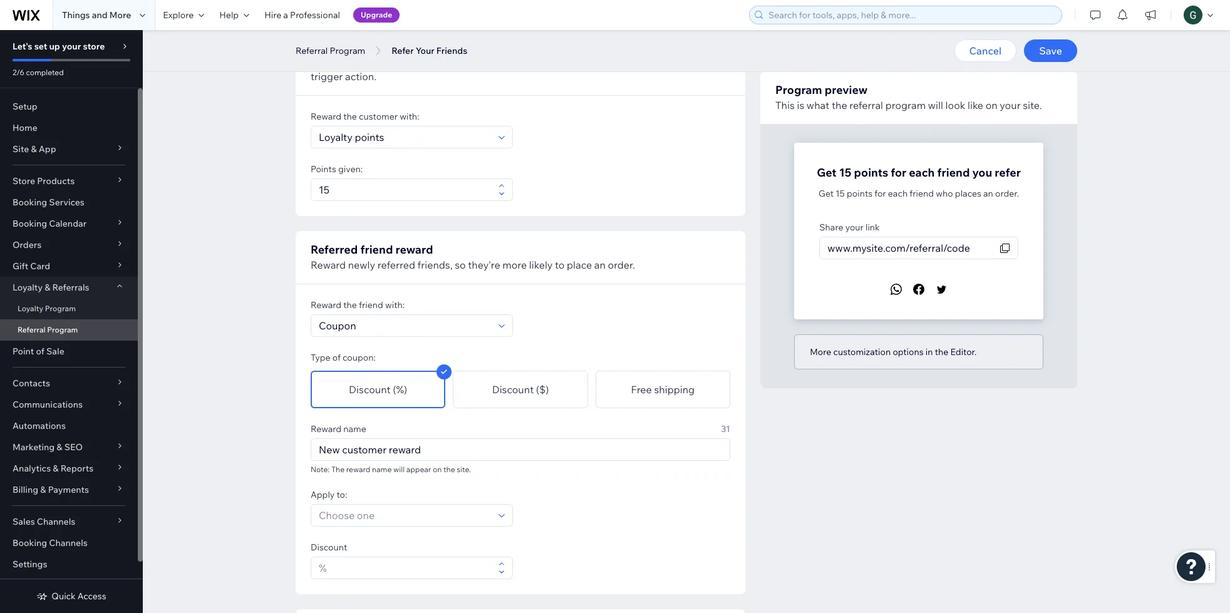 Task type: locate. For each thing, give the bounding box(es) containing it.
their
[[460, 55, 481, 68], [543, 55, 565, 68]]

more
[[503, 259, 527, 271]]

1 horizontal spatial more
[[810, 346, 832, 358]]

0 vertical spatial an
[[984, 188, 994, 199]]

professional
[[290, 9, 340, 21]]

1 vertical spatial for
[[875, 188, 886, 199]]

0 horizontal spatial referral
[[18, 325, 46, 335]]

your right up
[[62, 41, 81, 52]]

15 for get 15 points for each friend you refer
[[839, 165, 852, 180]]

site & app
[[13, 143, 56, 155]]

1 vertical spatial referral program
[[18, 325, 78, 335]]

0 vertical spatial referral
[[296, 45, 328, 56]]

0 vertical spatial for
[[891, 165, 907, 180]]

will left look
[[928, 99, 944, 112]]

booking up 'orders'
[[13, 218, 47, 229]]

0 horizontal spatial more
[[110, 9, 131, 21]]

for up the get 15 points for each friend who places an order.
[[891, 165, 907, 180]]

each up the get 15 points for each friend who places an order.
[[909, 165, 935, 180]]

friends
[[437, 45, 468, 56]]

your
[[62, 41, 81, 52], [1000, 99, 1021, 112], [846, 222, 864, 233]]

share
[[820, 222, 844, 233]]

1 vertical spatial on
[[433, 465, 442, 474]]

preview
[[825, 83, 868, 97]]

contacts button
[[0, 373, 138, 394]]

each down get 15 points for each friend you refer at the right top of the page
[[888, 188, 908, 199]]

automations link
[[0, 415, 138, 437]]

referral program up trigger
[[296, 45, 365, 56]]

0 horizontal spatial your
[[311, 55, 332, 68]]

customer up customers
[[364, 39, 415, 53]]

reward up get
[[418, 39, 455, 53]]

loyalty
[[13, 282, 43, 293], [18, 304, 43, 313]]

on right 'like'
[[986, 99, 998, 112]]

your up trigger
[[311, 55, 332, 68]]

0 horizontal spatial referral program
[[18, 325, 78, 335]]

points given:
[[311, 164, 363, 175]]

referral
[[296, 45, 328, 56], [18, 325, 46, 335]]

1 horizontal spatial discount
[[349, 383, 391, 396]]

setup link
[[0, 96, 138, 117]]

coupon:
[[343, 352, 376, 363]]

gift card button
[[0, 256, 138, 277]]

1 vertical spatial an
[[594, 259, 606, 271]]

program
[[330, 45, 365, 56], [776, 83, 822, 97], [45, 304, 76, 313], [47, 325, 78, 335]]

0 horizontal spatial site.
[[457, 465, 471, 474]]

& up loyalty program
[[45, 282, 50, 293]]

0 vertical spatial with:
[[400, 111, 419, 122]]

1 vertical spatial each
[[888, 188, 908, 199]]

each for you
[[909, 165, 935, 180]]

the right complete
[[688, 55, 704, 68]]

0 vertical spatial referral program
[[296, 45, 365, 56]]

options
[[893, 346, 924, 358]]

1 their from the left
[[460, 55, 481, 68]]

site. inside the program preview this is what the referral program will look like on your site.
[[1023, 99, 1042, 112]]

more
[[110, 9, 131, 21], [810, 346, 832, 358]]

discount left (%)
[[349, 383, 391, 396]]

1 horizontal spatial referral program
[[296, 45, 365, 56]]

points for get 15 points for each friend who places an order.
[[847, 188, 873, 199]]

& for marketing
[[57, 442, 62, 453]]

0 horizontal spatial an
[[594, 259, 606, 271]]

15 up share
[[836, 188, 845, 199]]

billing & payments button
[[0, 479, 138, 501]]

the down newly
[[343, 299, 357, 311]]

an right 'places'
[[984, 188, 994, 199]]

an
[[984, 188, 994, 199], [594, 259, 606, 271]]

of right type
[[333, 352, 341, 363]]

referral up trigger
[[296, 45, 328, 56]]

program down loyalty & referrals popup button at left top
[[45, 304, 76, 313]]

channels up booking channels
[[37, 516, 75, 528]]

likely
[[529, 259, 553, 271]]

reward for customer
[[418, 39, 455, 53]]

reward up friends,
[[396, 242, 433, 257]]

2 horizontal spatial will
[[928, 99, 944, 112]]

services
[[49, 197, 85, 208]]

0 vertical spatial loyalty
[[13, 282, 43, 293]]

on right appear
[[433, 465, 442, 474]]

1 vertical spatial more
[[810, 346, 832, 358]]

1 vertical spatial get
[[819, 188, 834, 199]]

discount left "($)"
[[492, 383, 534, 396]]

customization
[[834, 346, 891, 358]]

reward inside referred friend reward reward newly referred friends, so they're more likely to place an order.
[[311, 259, 346, 271]]

channels for booking channels
[[49, 538, 88, 549]]

the right appear
[[444, 465, 455, 474]]

2 vertical spatial will
[[393, 465, 405, 474]]

name
[[343, 424, 366, 435], [372, 465, 392, 474]]

help
[[219, 9, 239, 21]]

booking up settings
[[13, 538, 47, 549]]

points for get 15 points for each friend you refer
[[854, 165, 889, 180]]

2 horizontal spatial your
[[1000, 99, 1021, 112]]

more left customization
[[810, 346, 832, 358]]

of inside sidebar element
[[36, 346, 44, 357]]

referred
[[567, 55, 605, 68], [378, 259, 415, 271]]

quick access button
[[37, 591, 106, 602]]

referral inside button
[[296, 45, 328, 56]]

your right refer
[[416, 45, 435, 56]]

reward up note:
[[311, 424, 342, 435]]

with:
[[400, 111, 419, 122], [385, 299, 405, 311]]

for up link
[[875, 188, 886, 199]]

referral program inside sidebar element
[[18, 325, 78, 335]]

15 up share your link
[[839, 165, 852, 180]]

1 vertical spatial booking
[[13, 218, 47, 229]]

1 vertical spatial referred
[[378, 259, 415, 271]]

site. right appear
[[457, 465, 471, 474]]

with: up reward the customer with: field
[[400, 111, 419, 122]]

channels for sales channels
[[37, 516, 75, 528]]

referral program for "referral program" button
[[296, 45, 365, 56]]

each for who
[[888, 188, 908, 199]]

booking
[[13, 197, 47, 208], [13, 218, 47, 229], [13, 538, 47, 549]]

friend
[[938, 165, 970, 180], [910, 188, 934, 199], [361, 242, 393, 257], [359, 299, 383, 311]]

customer up reward the customer with: field
[[359, 111, 398, 122]]

loyalty inside popup button
[[13, 282, 43, 293]]

0 vertical spatial 15
[[839, 165, 852, 180]]

sales
[[13, 516, 35, 528]]

0 horizontal spatial name
[[343, 424, 366, 435]]

referred left friends
[[567, 55, 605, 68]]

1 horizontal spatial for
[[891, 165, 907, 180]]

points up share your link
[[847, 188, 873, 199]]

program inside button
[[330, 45, 365, 56]]

get 15 points for each friend you refer
[[817, 165, 1021, 180]]

& left seo
[[57, 442, 62, 453]]

1 vertical spatial points
[[847, 188, 873, 199]]

referred
[[311, 242, 358, 257]]

15 for get 15 points for each friend who places an order.
[[836, 188, 845, 199]]

friends,
[[418, 259, 453, 271]]

program inside the program preview this is what the referral program will look like on your site.
[[776, 83, 822, 97]]

sale
[[46, 346, 64, 357]]

each
[[909, 165, 935, 180], [888, 188, 908, 199]]

get 15 points for each friend who places an order.
[[819, 188, 1019, 199]]

channels
[[37, 516, 75, 528], [49, 538, 88, 549]]

referral program inside button
[[296, 45, 365, 56]]

name up the
[[343, 424, 366, 435]]

loyalty down loyalty & referrals
[[18, 304, 43, 313]]

0 vertical spatial order.
[[996, 188, 1019, 199]]

program for "referral program" button
[[330, 45, 365, 56]]

will left get
[[424, 55, 439, 68]]

settings
[[13, 559, 47, 570]]

booking for booking services
[[13, 197, 47, 208]]

1 horizontal spatial each
[[909, 165, 935, 180]]

1 vertical spatial loyalty
[[18, 304, 43, 313]]

($)
[[536, 383, 549, 396]]

1 vertical spatial channels
[[49, 538, 88, 549]]

1 horizontal spatial your
[[846, 222, 864, 233]]

0 vertical spatial on
[[986, 99, 998, 112]]

marketing & seo
[[13, 442, 83, 453]]

booking inside popup button
[[13, 218, 47, 229]]

0 vertical spatial booking
[[13, 197, 47, 208]]

1 horizontal spatial site.
[[1023, 99, 1042, 112]]

0 vertical spatial customer
[[364, 39, 415, 53]]

points up the get 15 points for each friend who places an order.
[[854, 165, 889, 180]]

channels inside 'link'
[[49, 538, 88, 549]]

reward for friend
[[396, 242, 433, 257]]

0 vertical spatial get
[[817, 165, 837, 180]]

order. down "refer"
[[996, 188, 1019, 199]]

3 reward from the top
[[311, 299, 342, 311]]

sales channels
[[13, 516, 75, 528]]

& inside popup button
[[57, 442, 62, 453]]

0 vertical spatial each
[[909, 165, 935, 180]]

a
[[283, 9, 288, 21]]

1 horizontal spatial your
[[416, 45, 435, 56]]

0 vertical spatial your
[[62, 41, 81, 52]]

1 vertical spatial customer
[[359, 111, 398, 122]]

loyalty & referrals
[[13, 282, 89, 293]]

& left the reports
[[53, 463, 59, 474]]

complete
[[642, 55, 686, 68]]

0 vertical spatial name
[[343, 424, 366, 435]]

reward name
[[311, 424, 366, 435]]

reward inside referred friend reward reward newly referred friends, so they're more likely to place an order.
[[396, 242, 433, 257]]

on inside the program preview this is what the referral program will look like on your site.
[[986, 99, 998, 112]]

2 vertical spatial booking
[[13, 538, 47, 549]]

0 horizontal spatial your
[[62, 41, 81, 52]]

of
[[36, 346, 44, 357], [333, 352, 341, 363]]

booking down store
[[13, 197, 47, 208]]

the
[[331, 465, 345, 474]]

reward right the
[[346, 465, 370, 474]]

once
[[518, 55, 541, 68]]

1 vertical spatial with:
[[385, 299, 405, 311]]

point of sale link
[[0, 341, 138, 362]]

Apply to: field
[[315, 505, 495, 526]]

will left appear
[[393, 465, 405, 474]]

quick access
[[52, 591, 106, 602]]

loyalty down gift card
[[13, 282, 43, 293]]

with: up reward the friend with: field
[[385, 299, 405, 311]]

discount
[[349, 383, 391, 396], [492, 383, 534, 396], [311, 542, 347, 553]]

1 horizontal spatial on
[[986, 99, 998, 112]]

0 horizontal spatial on
[[433, 465, 442, 474]]

1 booking from the top
[[13, 197, 47, 208]]

booking inside 'link'
[[13, 538, 47, 549]]

4 reward from the top
[[311, 424, 342, 435]]

program up is
[[776, 83, 822, 97]]

trigger
[[311, 70, 343, 83]]

site
[[13, 143, 29, 155]]

2 booking from the top
[[13, 218, 47, 229]]

& inside dropdown button
[[40, 484, 46, 496]]

1 horizontal spatial referral
[[296, 45, 328, 56]]

discount up %
[[311, 542, 347, 553]]

0 horizontal spatial of
[[36, 346, 44, 357]]

referred friend reward reward newly referred friends, so they're more likely to place an order.
[[311, 242, 635, 271]]

0 vertical spatial site.
[[1023, 99, 1042, 112]]

completed
[[26, 68, 64, 77]]

loyalty program
[[18, 304, 76, 313]]

1 vertical spatial your
[[1000, 99, 1021, 112]]

channels up settings link
[[49, 538, 88, 549]]

refer your friends
[[392, 45, 468, 56]]

referral program
[[296, 45, 365, 56], [18, 325, 78, 335]]

refer
[[392, 45, 414, 56]]

reward up type
[[311, 299, 342, 311]]

0 vertical spatial referred
[[567, 55, 605, 68]]

help button
[[212, 0, 257, 30]]

0 horizontal spatial will
[[393, 465, 405, 474]]

discount for discount ($)
[[492, 383, 534, 396]]

program for referral program link
[[47, 325, 78, 335]]

1 horizontal spatial will
[[424, 55, 439, 68]]

gift
[[13, 261, 28, 272]]

get for get 15 points for each friend who places an order.
[[819, 188, 834, 199]]

referral program for referral program link
[[18, 325, 78, 335]]

site. right 'like'
[[1023, 99, 1042, 112]]

their right the once
[[543, 55, 565, 68]]

will inside referring customer reward your existing customers will get their reward once their referred friends complete the trigger action.
[[424, 55, 439, 68]]

get
[[817, 165, 837, 180], [819, 188, 834, 199]]

1 horizontal spatial name
[[372, 465, 392, 474]]

your left link
[[846, 222, 864, 233]]

referred right newly
[[378, 259, 415, 271]]

editor.
[[951, 346, 977, 358]]

program down loyalty program link
[[47, 325, 78, 335]]

link
[[866, 222, 880, 233]]

1 vertical spatial name
[[372, 465, 392, 474]]

2 horizontal spatial discount
[[492, 383, 534, 396]]

2 reward from the top
[[311, 259, 346, 271]]

quick
[[52, 591, 76, 602]]

cancel
[[970, 44, 1002, 57]]

for for who
[[875, 188, 886, 199]]

will
[[424, 55, 439, 68], [928, 99, 944, 112], [393, 465, 405, 474]]

0 vertical spatial points
[[854, 165, 889, 180]]

referred inside referred friend reward reward newly referred friends, so they're more likely to place an order.
[[378, 259, 415, 271]]

name left appear
[[372, 465, 392, 474]]

0 horizontal spatial referred
[[378, 259, 415, 271]]

channels inside dropdown button
[[37, 516, 75, 528]]

friend inside referred friend reward reward newly referred friends, so they're more likely to place an order.
[[361, 242, 393, 257]]

referral up point of sale
[[18, 325, 46, 335]]

0 vertical spatial will
[[424, 55, 439, 68]]

Reward the customer with: field
[[315, 127, 495, 148]]

1 reward from the top
[[311, 111, 342, 122]]

more right and
[[110, 9, 131, 21]]

1 vertical spatial site.
[[457, 465, 471, 474]]

1 vertical spatial referral
[[18, 325, 46, 335]]

program up action.
[[330, 45, 365, 56]]

referral program down loyalty program
[[18, 325, 78, 335]]

loyalty for loyalty program
[[18, 304, 43, 313]]

customers
[[373, 55, 422, 68]]

0 horizontal spatial their
[[460, 55, 481, 68]]

their right get
[[460, 55, 481, 68]]

hire
[[265, 9, 281, 21]]

get for get 15 points for each friend you refer
[[817, 165, 837, 180]]

in
[[926, 346, 933, 358]]

on
[[986, 99, 998, 112], [433, 465, 442, 474]]

booking calendar button
[[0, 213, 138, 234]]

an right place
[[594, 259, 606, 271]]

1 vertical spatial 15
[[836, 188, 845, 199]]

to:
[[337, 489, 347, 501]]

store products button
[[0, 170, 138, 192]]

reward down trigger
[[311, 111, 342, 122]]

& inside popup button
[[45, 282, 50, 293]]

your inside button
[[416, 45, 435, 56]]

friend up newly
[[361, 242, 393, 257]]

discount ($)
[[492, 383, 549, 396]]

3 booking from the top
[[13, 538, 47, 549]]

1 horizontal spatial their
[[543, 55, 565, 68]]

of left sale
[[36, 346, 44, 357]]

1 horizontal spatial referred
[[567, 55, 605, 68]]

reward down referred
[[311, 259, 346, 271]]

0 vertical spatial channels
[[37, 516, 75, 528]]

1 vertical spatial order.
[[608, 259, 635, 271]]

the right "in"
[[935, 346, 949, 358]]

referral for "referral program" button
[[296, 45, 328, 56]]

reward
[[311, 111, 342, 122], [311, 259, 346, 271], [311, 299, 342, 311], [311, 424, 342, 435]]

order. right place
[[608, 259, 635, 271]]

1 vertical spatial will
[[928, 99, 944, 112]]

the down preview
[[832, 99, 848, 112]]

1 horizontal spatial of
[[333, 352, 341, 363]]

to
[[555, 259, 565, 271]]

friends
[[607, 55, 640, 68]]

& right site
[[31, 143, 37, 155]]

0 horizontal spatial order.
[[608, 259, 635, 271]]

Share your link field
[[824, 237, 995, 259]]

0 horizontal spatial for
[[875, 188, 886, 199]]

your right 'like'
[[1000, 99, 1021, 112]]

& right billing
[[40, 484, 46, 496]]

booking services
[[13, 197, 85, 208]]

type of coupon:
[[311, 352, 376, 363]]

0 horizontal spatial each
[[888, 188, 908, 199]]

referral inside sidebar element
[[18, 325, 46, 335]]

communications button
[[0, 394, 138, 415]]



Task type: describe. For each thing, give the bounding box(es) containing it.
reward for the
[[346, 465, 370, 474]]

& for analytics
[[53, 463, 59, 474]]

discount for discount (%)
[[349, 383, 391, 396]]

of for coupon:
[[333, 352, 341, 363]]

hire a professional
[[265, 9, 340, 21]]

share your link
[[820, 222, 880, 233]]

explore
[[163, 9, 194, 21]]

products
[[37, 175, 75, 187]]

analytics & reports button
[[0, 458, 138, 479]]

Reward name field
[[315, 439, 726, 461]]

Reward the friend with: field
[[315, 315, 495, 336]]

home
[[13, 122, 37, 133]]

let's set up your store
[[13, 41, 105, 52]]

billing & payments
[[13, 484, 89, 496]]

referral for referral program link
[[18, 325, 46, 335]]

who
[[936, 188, 953, 199]]

order. inside referred friend reward reward newly referred friends, so they're more likely to place an order.
[[608, 259, 635, 271]]

let's
[[13, 41, 32, 52]]

existing
[[334, 55, 370, 68]]

billing
[[13, 484, 38, 496]]

set
[[34, 41, 47, 52]]

friend down get 15 points for each friend you refer at the right top of the page
[[910, 188, 934, 199]]

refer your friends button
[[385, 41, 474, 60]]

will inside the program preview this is what the referral program will look like on your site.
[[928, 99, 944, 112]]

loyalty for loyalty & referrals
[[13, 282, 43, 293]]

for for you
[[891, 165, 907, 180]]

type
[[311, 352, 331, 363]]

communications
[[13, 399, 83, 410]]

31
[[721, 424, 731, 435]]

referral program link
[[0, 320, 138, 341]]

reward for reward name
[[311, 424, 342, 435]]

store
[[13, 175, 35, 187]]

look
[[946, 99, 966, 112]]

your inside the program preview this is what the referral program will look like on your site.
[[1000, 99, 1021, 112]]

1 horizontal spatial order.
[[996, 188, 1019, 199]]

they're
[[468, 259, 500, 271]]

2 their from the left
[[543, 55, 565, 68]]

app
[[39, 143, 56, 155]]

points
[[311, 164, 336, 175]]

places
[[955, 188, 982, 199]]

gift card
[[13, 261, 50, 272]]

your inside sidebar element
[[62, 41, 81, 52]]

note:
[[311, 465, 330, 474]]

payments
[[48, 484, 89, 496]]

your inside referring customer reward your existing customers will get their reward once their referred friends complete the trigger action.
[[311, 55, 332, 68]]

referring
[[311, 39, 361, 53]]

loyalty program link
[[0, 298, 138, 320]]

program
[[886, 99, 926, 112]]

sidebar element
[[0, 30, 143, 613]]

reward for reward the friend with:
[[311, 299, 342, 311]]

& for site
[[31, 143, 37, 155]]

Discount text field
[[327, 558, 495, 579]]

card
[[30, 261, 50, 272]]

the down action.
[[343, 111, 357, 122]]

you
[[973, 165, 993, 180]]

referral program button
[[289, 41, 372, 60]]

like
[[968, 99, 984, 112]]

what
[[807, 99, 830, 112]]

settings link
[[0, 554, 138, 575]]

orders
[[13, 239, 41, 251]]

shipping
[[654, 383, 695, 396]]

note: the reward name will appear on the site.
[[311, 465, 471, 474]]

an inside referred friend reward reward newly referred friends, so they're more likely to place an order.
[[594, 259, 606, 271]]

appear
[[407, 465, 431, 474]]

2 vertical spatial your
[[846, 222, 864, 233]]

with: for customer
[[400, 111, 419, 122]]

1 horizontal spatial an
[[984, 188, 994, 199]]

program preview this is what the referral program will look like on your site.
[[776, 83, 1042, 112]]

reward the customer with:
[[311, 111, 419, 122]]

sales channels button
[[0, 511, 138, 533]]

& for loyalty
[[45, 282, 50, 293]]

newly
[[348, 259, 375, 271]]

apply
[[311, 489, 335, 501]]

and
[[92, 9, 108, 21]]

of for sale
[[36, 346, 44, 357]]

booking for booking channels
[[13, 538, 47, 549]]

free
[[631, 383, 652, 396]]

booking services link
[[0, 192, 138, 213]]

reward left the once
[[484, 55, 516, 68]]

site & app button
[[0, 138, 138, 160]]

booking for booking calendar
[[13, 218, 47, 229]]

contacts
[[13, 378, 50, 389]]

0 horizontal spatial discount
[[311, 542, 347, 553]]

program for loyalty program link
[[45, 304, 76, 313]]

& for billing
[[40, 484, 46, 496]]

setup
[[13, 101, 37, 112]]

calendar
[[49, 218, 87, 229]]

Points given: text field
[[315, 179, 495, 200]]

the inside the program preview this is what the referral program will look like on your site.
[[832, 99, 848, 112]]

things and more
[[62, 9, 131, 21]]

up
[[49, 41, 60, 52]]

apply to:
[[311, 489, 347, 501]]

reward the friend with:
[[311, 299, 405, 311]]

booking calendar
[[13, 218, 87, 229]]

booking channels
[[13, 538, 88, 549]]

reward for reward the customer with:
[[311, 111, 342, 122]]

referred inside referring customer reward your existing customers will get their reward once their referred friends complete the trigger action.
[[567, 55, 605, 68]]

reports
[[61, 463, 93, 474]]

(%)
[[393, 383, 407, 396]]

access
[[78, 591, 106, 602]]

Search for tools, apps, help & more... field
[[765, 6, 1058, 24]]

booking channels link
[[0, 533, 138, 554]]

automations
[[13, 420, 66, 432]]

referring customer reward your existing customers will get their reward once their referred friends complete the trigger action.
[[311, 39, 704, 83]]

loyalty & referrals button
[[0, 277, 138, 298]]

free shipping
[[631, 383, 695, 396]]

action.
[[345, 70, 377, 83]]

orders button
[[0, 234, 138, 256]]

customer inside referring customer reward your existing customers will get their reward once their referred friends complete the trigger action.
[[364, 39, 415, 53]]

point
[[13, 346, 34, 357]]

friend up reward the friend with: field
[[359, 299, 383, 311]]

friend up who
[[938, 165, 970, 180]]

with: for friend
[[385, 299, 405, 311]]

the inside referring customer reward your existing customers will get their reward once their referred friends complete the trigger action.
[[688, 55, 704, 68]]

0 vertical spatial more
[[110, 9, 131, 21]]

more customization options in the editor.
[[810, 346, 977, 358]]



Task type: vqa. For each thing, say whether or not it's contained in the screenshot.
leftmost their
yes



